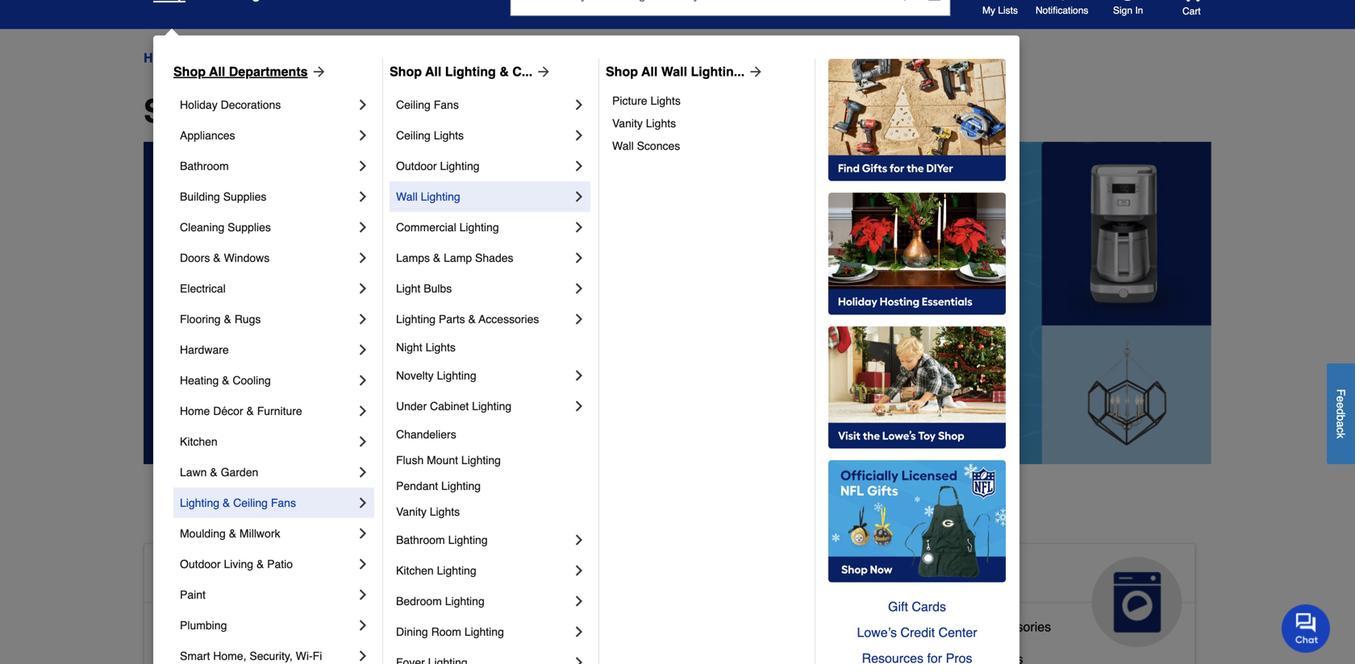 Task type: vqa. For each thing, say whether or not it's contained in the screenshot.
Lighting within the "link"
yes



Task type: describe. For each thing, give the bounding box(es) containing it.
c
[[1335, 428, 1348, 433]]

lighting inside dining room lighting link
[[464, 626, 504, 639]]

shades
[[475, 252, 513, 265]]

lists
[[998, 5, 1018, 16]]

appliance parts & accessories link
[[876, 616, 1051, 648]]

chevron right image for smart home, security, wi-fi
[[355, 649, 371, 665]]

& right lawn
[[210, 466, 218, 479]]

chevron right image for dining room lighting
[[571, 624, 587, 640]]

all for shop all departments
[[233, 93, 273, 130]]

my lists
[[983, 5, 1018, 16]]

electrical
[[180, 282, 226, 295]]

lowe's credit center link
[[828, 620, 1006, 646]]

cabinet
[[430, 400, 469, 413]]

picture
[[612, 94, 647, 107]]

night
[[396, 341, 422, 354]]

1 horizontal spatial vanity lights link
[[612, 112, 803, 135]]

home,
[[213, 650, 246, 663]]

my
[[983, 5, 995, 16]]

cleaning supplies
[[180, 221, 271, 234]]

building supplies
[[180, 190, 267, 203]]

lighting inside "shop all lighting & c..." link
[[445, 64, 496, 79]]

lights for night lights link
[[426, 341, 456, 354]]

home link
[[144, 48, 179, 68]]

garden
[[221, 466, 258, 479]]

lightin...
[[691, 64, 745, 79]]

lighting parts & accessories link
[[396, 304, 571, 335]]

home décor & furniture link
[[180, 396, 355, 427]]

commercial lighting
[[396, 221, 499, 234]]

smart
[[180, 650, 210, 663]]

lamps & lamp shades link
[[396, 243, 571, 273]]

chevron right image for hardware
[[355, 342, 371, 358]]

lights for picture lights link
[[651, 94, 681, 107]]

accessories for appliance parts & accessories
[[982, 620, 1051, 635]]

lighting & ceiling fans
[[180, 497, 296, 510]]

& up moulding & millwork
[[223, 497, 230, 510]]

chevron right image for kitchen
[[355, 434, 371, 450]]

sign
[[1113, 5, 1133, 16]]

kitchen for kitchen
[[180, 436, 218, 449]]

dining room lighting
[[396, 626, 504, 639]]

flush
[[396, 454, 424, 467]]

accessible for accessible bathroom
[[157, 620, 219, 635]]

night lights
[[396, 341, 456, 354]]

pendant
[[396, 480, 438, 493]]

livestock supplies link
[[517, 642, 624, 665]]

1 vertical spatial fans
[[271, 497, 296, 510]]

heating & cooling link
[[180, 365, 355, 396]]

lighting inside the pendant lighting link
[[441, 480, 481, 493]]

bathroom for bathroom lighting
[[396, 534, 445, 547]]

accessible for accessible home
[[157, 564, 275, 590]]

chevron right image for wall lighting
[[571, 189, 587, 205]]

chevron right image for flooring & rugs
[[355, 311, 371, 328]]

picture lights link
[[612, 90, 803, 112]]

visit the lowe's toy shop. image
[[828, 327, 1006, 449]]

cart button
[[1160, 0, 1202, 18]]

vanity lights for 'vanity lights' link to the left
[[396, 506, 460, 519]]

supplies for livestock supplies
[[574, 646, 624, 661]]

under
[[396, 400, 427, 413]]

doors & windows
[[180, 252, 270, 265]]

chevron right image for lamps & lamp shades
[[571, 250, 587, 266]]

wall for sconces
[[612, 140, 634, 152]]

shop all wall lightin...
[[606, 64, 745, 79]]

sconces
[[637, 140, 680, 152]]

chevron right image for bathroom
[[355, 158, 371, 174]]

chevron right image for outdoor lighting
[[571, 158, 587, 174]]

lighting inside wall lighting link
[[421, 190, 460, 203]]

bathroom lighting link
[[396, 525, 571, 556]]

novelty lighting link
[[396, 361, 571, 391]]

kitchen lighting link
[[396, 556, 571, 586]]

commercial
[[396, 221, 456, 234]]

home décor & furniture
[[180, 405, 302, 418]]

doors
[[180, 252, 210, 265]]

holiday decorations link
[[180, 90, 355, 120]]

shop all departments link
[[173, 62, 327, 81]]

f
[[1335, 389, 1348, 396]]

camera image
[[926, 0, 943, 2]]

chevron right image for moulding & millwork
[[355, 526, 371, 542]]

accessible home
[[157, 564, 344, 590]]

departments for shop
[[282, 93, 479, 130]]

under cabinet lighting link
[[396, 391, 571, 422]]

departments for shop
[[229, 64, 308, 79]]

lighting inside 'commercial lighting' link
[[459, 221, 499, 234]]

security,
[[250, 650, 293, 663]]

home for home décor & furniture
[[180, 405, 210, 418]]

& left patio
[[256, 558, 264, 571]]

cards
[[912, 600, 946, 615]]

chevron right image for ceiling fans
[[571, 97, 587, 113]]

2 vertical spatial bathroom
[[223, 620, 279, 635]]

chevron right image for doors & windows
[[355, 250, 371, 266]]

home for home
[[144, 50, 179, 65]]

ceiling for ceiling fans
[[396, 98, 431, 111]]

1 vertical spatial appliances
[[876, 564, 997, 590]]

bathroom link
[[180, 151, 355, 181]]

lighting & ceiling fans link
[[180, 488, 355, 519]]

kitchen for kitchen lighting
[[396, 565, 434, 578]]

2 vertical spatial ceiling
[[233, 497, 268, 510]]

& right décor
[[246, 405, 254, 418]]

chevron right image for appliances
[[355, 127, 371, 144]]

wall for lighting
[[396, 190, 418, 203]]

plumbing link
[[180, 611, 355, 641]]

outdoor lighting
[[396, 160, 480, 173]]

paint
[[180, 589, 206, 602]]

shop
[[144, 93, 224, 130]]

plumbing
[[180, 620, 227, 632]]

flooring & rugs link
[[180, 304, 355, 335]]

flush mount lighting link
[[396, 448, 587, 474]]

patio
[[267, 558, 293, 571]]

moulding
[[180, 528, 226, 540]]

departments link
[[194, 48, 267, 68]]

in
[[1135, 5, 1143, 16]]

windows
[[224, 252, 270, 265]]

mount
[[427, 454, 458, 467]]

chevron right image for lighting parts & accessories
[[571, 311, 587, 328]]

hardware link
[[180, 335, 355, 365]]

picture lights
[[612, 94, 681, 107]]

& left lamp
[[433, 252, 441, 265]]

holiday decorations
[[180, 98, 281, 111]]

lighting inside flush mount lighting link
[[461, 454, 501, 467]]

animal
[[517, 564, 592, 590]]

& left millwork
[[229, 528, 236, 540]]

lights for 'vanity lights' link to the right
[[646, 117, 676, 130]]

outdoor living & patio
[[180, 558, 293, 571]]

wall lighting
[[396, 190, 460, 203]]

lights for 'vanity lights' link to the left
[[430, 506, 460, 519]]

& left rugs
[[224, 313, 231, 326]]

chevron right image for lighting & ceiling fans
[[355, 495, 371, 511]]

& inside animal & pet care
[[598, 564, 615, 590]]

wall lighting link
[[396, 181, 571, 212]]

animal & pet care
[[517, 564, 656, 615]]

accessible bathroom link
[[157, 616, 279, 648]]

chevron right image for electrical
[[355, 281, 371, 297]]

parts for lighting
[[439, 313, 465, 326]]

2 e from the top
[[1335, 402, 1348, 409]]

night lights link
[[396, 335, 587, 361]]

shop for shop all lighting & c...
[[390, 64, 422, 79]]

shop for shop all wall lightin...
[[606, 64, 638, 79]]

accessories for lighting parts & accessories
[[479, 313, 539, 326]]

all for shop all departments
[[209, 64, 225, 79]]



Task type: locate. For each thing, give the bounding box(es) containing it.
smart home, security, wi-fi link
[[180, 641, 355, 665]]

lighting up the chandeliers link
[[472, 400, 512, 413]]

lamps
[[396, 252, 430, 265]]

1 arrow right image from the left
[[308, 64, 327, 80]]

k
[[1335, 433, 1348, 439]]

lighting down bathroom lighting
[[437, 565, 476, 578]]

c...
[[512, 64, 533, 79]]

shop for shop all departments
[[173, 64, 206, 79]]

0 horizontal spatial accessories
[[479, 313, 539, 326]]

2 horizontal spatial shop
[[606, 64, 638, 79]]

1 e from the top
[[1335, 396, 1348, 402]]

chevron right image for bedroom lighting
[[571, 594, 587, 610]]

accessible
[[157, 564, 275, 590], [157, 620, 219, 635]]

all inside "shop all lighting & c..." link
[[425, 64, 441, 79]]

0 vertical spatial wall
[[661, 64, 687, 79]]

cleaning supplies link
[[180, 212, 355, 243]]

heating & cooling
[[180, 374, 271, 387]]

lighting inside under cabinet lighting link
[[472, 400, 512, 413]]

lawn & garden link
[[180, 457, 355, 488]]

chevron right image for heating & cooling
[[355, 373, 371, 389]]

arrow right image inside "shop all lighting & c..." link
[[533, 64, 552, 80]]

ceiling up ceiling lights
[[396, 98, 431, 111]]

0 vertical spatial home
[[144, 50, 179, 65]]

all for shop all wall lightin...
[[641, 64, 658, 79]]

chevron right image for outdoor living & patio
[[355, 557, 371, 573]]

& left c...
[[500, 64, 509, 79]]

cart
[[1183, 5, 1201, 17]]

vanity lights down pendant lighting
[[396, 506, 460, 519]]

lighting inside novelty lighting link
[[437, 369, 476, 382]]

arrow right image up picture lights link
[[745, 64, 764, 80]]

appliance parts & accessories
[[876, 620, 1051, 635]]

lighting up moulding
[[180, 497, 219, 510]]

bathroom
[[180, 160, 229, 173], [396, 534, 445, 547], [223, 620, 279, 635]]

0 vertical spatial accessible
[[157, 564, 275, 590]]

ceiling fans link
[[396, 90, 571, 120]]

0 vertical spatial fans
[[434, 98, 459, 111]]

wall sconces link
[[612, 135, 803, 157]]

1 vertical spatial wall
[[612, 140, 634, 152]]

chevron right image for novelty lighting
[[571, 368, 587, 384]]

1 accessible from the top
[[157, 564, 275, 590]]

cooling
[[233, 374, 271, 387]]

lighting inside lighting parts & accessories link
[[396, 313, 436, 326]]

ceiling down ceiling fans
[[396, 129, 431, 142]]

0 vertical spatial vanity
[[612, 117, 643, 130]]

0 vertical spatial vanity lights link
[[612, 112, 803, 135]]

lights down shop all wall lightin...
[[651, 94, 681, 107]]

kitchen link
[[180, 427, 355, 457]]

lighting inside kitchen lighting link
[[437, 565, 476, 578]]

find gifts for the diyer. image
[[828, 59, 1006, 181]]

rugs
[[234, 313, 261, 326]]

1 vertical spatial appliances link
[[863, 544, 1195, 648]]

lighting up 'dining room lighting'
[[445, 595, 485, 608]]

supplies for building supplies
[[223, 190, 267, 203]]

2 vertical spatial wall
[[396, 190, 418, 203]]

commercial lighting link
[[396, 212, 571, 243]]

bathroom up 'building'
[[180, 160, 229, 173]]

0 horizontal spatial vanity
[[396, 506, 427, 519]]

1 horizontal spatial kitchen
[[396, 565, 434, 578]]

lights
[[651, 94, 681, 107], [646, 117, 676, 130], [434, 129, 464, 142], [426, 341, 456, 354], [430, 506, 460, 519]]

light bulbs link
[[396, 273, 571, 304]]

departments up the holiday decorations link
[[229, 64, 308, 79]]

ceiling
[[396, 98, 431, 111], [396, 129, 431, 142], [233, 497, 268, 510]]

all down shop all departments link
[[233, 93, 273, 130]]

0 vertical spatial kitchen
[[180, 436, 218, 449]]

a
[[1335, 421, 1348, 428]]

shop all departments
[[144, 93, 479, 130]]

outdoor down moulding
[[180, 558, 221, 571]]

2 vertical spatial home
[[282, 564, 344, 590]]

0 horizontal spatial vanity lights
[[396, 506, 460, 519]]

lights up outdoor lighting
[[434, 129, 464, 142]]

living
[[224, 558, 253, 571]]

1 horizontal spatial appliances
[[876, 564, 997, 590]]

0 horizontal spatial outdoor
[[180, 558, 221, 571]]

chevron right image for plumbing
[[355, 618, 371, 634]]

all
[[209, 64, 225, 79], [425, 64, 441, 79], [641, 64, 658, 79], [233, 93, 273, 130]]

1 vertical spatial accessories
[[982, 620, 1051, 635]]

None search field
[[510, 0, 951, 31]]

1 horizontal spatial outdoor
[[396, 160, 437, 173]]

lighting up wall lighting link
[[440, 160, 480, 173]]

ceiling for ceiling lights
[[396, 129, 431, 142]]

vanity down picture
[[612, 117, 643, 130]]

chevron right image for building supplies
[[355, 189, 371, 205]]

vanity for 'vanity lights' link to the right
[[612, 117, 643, 130]]

0 vertical spatial outdoor
[[396, 160, 437, 173]]

wall up commercial
[[396, 190, 418, 203]]

flooring & rugs
[[180, 313, 261, 326]]

chevron right image for paint
[[355, 587, 371, 603]]

parts down the bulbs
[[439, 313, 465, 326]]

bedroom lighting link
[[396, 586, 571, 617]]

vanity lights link down flush mount lighting link
[[396, 499, 587, 525]]

all up holiday decorations
[[209, 64, 225, 79]]

officially licensed n f l gifts. shop now. image
[[828, 461, 1006, 583]]

1 shop from the left
[[173, 64, 206, 79]]

1 horizontal spatial arrow right image
[[533, 64, 552, 80]]

vanity down the pendant
[[396, 506, 427, 519]]

outdoor for outdoor lighting
[[396, 160, 437, 173]]

departments up outdoor lighting
[[282, 93, 479, 130]]

appliances up 'cards'
[[876, 564, 997, 590]]

2 horizontal spatial home
[[282, 564, 344, 590]]

pet
[[621, 564, 656, 590]]

chevron right image for commercial lighting
[[571, 219, 587, 236]]

fans up ceiling lights
[[434, 98, 459, 111]]

wall
[[661, 64, 687, 79], [612, 140, 634, 152], [396, 190, 418, 203]]

1 horizontal spatial home
[[180, 405, 210, 418]]

appliances
[[180, 129, 235, 142], [876, 564, 997, 590]]

bathroom up 'smart home, security, wi-fi'
[[223, 620, 279, 635]]

1 horizontal spatial wall
[[612, 140, 634, 152]]

2 vertical spatial supplies
[[574, 646, 624, 661]]

3 arrow right image from the left
[[745, 64, 764, 80]]

outdoor living & patio link
[[180, 549, 355, 580]]

lighting down bedroom lighting link
[[464, 626, 504, 639]]

lights up novelty lighting
[[426, 341, 456, 354]]

0 vertical spatial ceiling
[[396, 98, 431, 111]]

accessible home image
[[373, 557, 463, 648]]

lawn
[[180, 466, 207, 479]]

all inside shop all wall lightin... link
[[641, 64, 658, 79]]

gift
[[888, 600, 908, 615]]

gift cards link
[[828, 595, 1006, 620]]

arrow right image for shop all wall lightin...
[[745, 64, 764, 80]]

novelty
[[396, 369, 434, 382]]

0 horizontal spatial wall
[[396, 190, 418, 203]]

0 horizontal spatial arrow right image
[[308, 64, 327, 80]]

fans up moulding & millwork link
[[271, 497, 296, 510]]

0 horizontal spatial shop
[[173, 64, 206, 79]]

center
[[939, 626, 977, 640]]

2 accessible from the top
[[157, 620, 219, 635]]

shop all lighting & c...
[[390, 64, 533, 79]]

& left pet
[[598, 564, 615, 590]]

1 vertical spatial ceiling
[[396, 129, 431, 142]]

lighting down the flush mount lighting
[[441, 480, 481, 493]]

0 vertical spatial bathroom
[[180, 160, 229, 173]]

chevron right image for cleaning supplies
[[355, 219, 371, 236]]

& right credit
[[970, 620, 979, 635]]

departments up holiday decorations
[[194, 50, 267, 65]]

1 vertical spatial bathroom
[[396, 534, 445, 547]]

lighting inside lighting & ceiling fans link
[[180, 497, 219, 510]]

outdoor for outdoor living & patio
[[180, 558, 221, 571]]

care
[[517, 590, 567, 615]]

accessories right the center
[[982, 620, 1051, 635]]

2 arrow right image from the left
[[533, 64, 552, 80]]

shop
[[173, 64, 206, 79], [390, 64, 422, 79], [606, 64, 638, 79]]

e up b
[[1335, 402, 1348, 409]]

accessories up night lights link
[[479, 313, 539, 326]]

arrow right image for shop all departments
[[308, 64, 327, 80]]

arrow right image for shop all lighting & c...
[[533, 64, 552, 80]]

1 horizontal spatial vanity lights
[[612, 117, 676, 130]]

0 horizontal spatial fans
[[271, 497, 296, 510]]

heating
[[180, 374, 219, 387]]

livestock supplies
[[517, 646, 624, 661]]

supplies right livestock
[[574, 646, 624, 661]]

all up ceiling fans
[[425, 64, 441, 79]]

chevron right image
[[355, 97, 371, 113], [571, 97, 587, 113], [355, 127, 371, 144], [355, 189, 371, 205], [571, 189, 587, 205], [355, 219, 371, 236], [355, 250, 371, 266], [355, 281, 371, 297], [571, 281, 587, 297], [355, 311, 371, 328], [571, 311, 587, 328], [571, 368, 587, 384], [355, 373, 371, 389], [355, 465, 371, 481], [355, 495, 371, 511], [355, 526, 371, 542], [571, 532, 587, 549], [355, 587, 371, 603], [355, 618, 371, 634], [355, 649, 371, 665]]

0 horizontal spatial appliances link
[[180, 120, 355, 151]]

vanity lights up wall sconces
[[612, 117, 676, 130]]

lamps & lamp shades
[[396, 252, 513, 265]]

animal & pet care image
[[733, 557, 823, 648]]

animal & pet care link
[[504, 544, 836, 648]]

lighting inside bathroom lighting link
[[448, 534, 488, 547]]

chevron right image for home décor & furniture
[[355, 403, 371, 419]]

lawn & garden
[[180, 466, 258, 479]]

parts for appliance
[[936, 620, 967, 635]]

lighting up night
[[396, 313, 436, 326]]

shop all lighting & c... link
[[390, 62, 552, 81]]

0 vertical spatial appliances
[[180, 129, 235, 142]]

outdoor
[[396, 160, 437, 173], [180, 558, 221, 571]]

accessible down moulding
[[157, 564, 275, 590]]

kitchen up bedroom
[[396, 565, 434, 578]]

shop up holiday
[[173, 64, 206, 79]]

lighting up under cabinet lighting
[[437, 369, 476, 382]]

1 vertical spatial vanity lights
[[396, 506, 460, 519]]

1 vertical spatial home
[[180, 405, 210, 418]]

2 horizontal spatial arrow right image
[[745, 64, 764, 80]]

arrow right image
[[308, 64, 327, 80], [533, 64, 552, 80], [745, 64, 764, 80]]

light
[[396, 282, 421, 295]]

lighting down wall lighting link
[[459, 221, 499, 234]]

ceiling lights
[[396, 129, 464, 142]]

1 horizontal spatial parts
[[936, 620, 967, 635]]

chevron right image for under cabinet lighting
[[571, 398, 587, 415]]

vanity lights
[[612, 117, 676, 130], [396, 506, 460, 519]]

hardware
[[180, 344, 229, 357]]

1 horizontal spatial shop
[[390, 64, 422, 79]]

wi-
[[296, 650, 313, 663]]

building supplies link
[[180, 181, 355, 212]]

accessible up smart
[[157, 620, 219, 635]]

lighting up the pendant lighting link
[[461, 454, 501, 467]]

credit
[[901, 626, 935, 640]]

ceiling up millwork
[[233, 497, 268, 510]]

accessible inside "link"
[[157, 620, 219, 635]]

chevron right image for holiday decorations
[[355, 97, 371, 113]]

flooring
[[180, 313, 221, 326]]

enjoy savings year-round. no matter what you're shopping for, find what you need at a great price. image
[[144, 142, 1212, 465]]

chevron right image for bathroom lighting
[[571, 532, 587, 549]]

d
[[1335, 409, 1348, 415]]

1 vertical spatial kitchen
[[396, 565, 434, 578]]

lowe's
[[857, 626, 897, 640]]

f e e d b a c k button
[[1327, 364, 1355, 464]]

1 vertical spatial outdoor
[[180, 558, 221, 571]]

lighting inside 'outdoor lighting' 'link'
[[440, 160, 480, 173]]

shop up picture
[[606, 64, 638, 79]]

0 vertical spatial supplies
[[223, 190, 267, 203]]

décor
[[213, 405, 243, 418]]

lowe's credit center
[[857, 626, 977, 640]]

lighting parts & accessories
[[396, 313, 539, 326]]

outdoor up wall lighting on the top of the page
[[396, 160, 437, 173]]

all for shop all lighting & c...
[[425, 64, 441, 79]]

& right doors
[[213, 252, 221, 265]]

flush mount lighting
[[396, 454, 501, 467]]

2 horizontal spatial wall
[[661, 64, 687, 79]]

1 horizontal spatial fans
[[434, 98, 459, 111]]

appliances image
[[1092, 557, 1182, 648]]

chevron right image
[[571, 127, 587, 144], [355, 158, 371, 174], [571, 158, 587, 174], [571, 219, 587, 236], [571, 250, 587, 266], [355, 342, 371, 358], [571, 398, 587, 415], [355, 403, 371, 419], [355, 434, 371, 450], [355, 557, 371, 573], [571, 563, 587, 579], [571, 594, 587, 610], [571, 624, 587, 640], [571, 655, 587, 665]]

lighting inside bedroom lighting link
[[445, 595, 485, 608]]

supplies
[[223, 190, 267, 203], [228, 221, 271, 234], [574, 646, 624, 661]]

accessible home link
[[144, 544, 476, 648]]

0 vertical spatial vanity lights
[[612, 117, 676, 130]]

smart home, security, wi-fi
[[180, 650, 322, 663]]

0 horizontal spatial vanity lights link
[[396, 499, 587, 525]]

bathroom for bathroom
[[180, 160, 229, 173]]

1 vertical spatial parts
[[936, 620, 967, 635]]

& left cooling
[[222, 374, 229, 387]]

1 horizontal spatial accessories
[[982, 620, 1051, 635]]

lighting up kitchen lighting link
[[448, 534, 488, 547]]

arrow right image up ceiling fans link
[[533, 64, 552, 80]]

wall sconces
[[612, 140, 680, 152]]

chevron right image for lawn & garden
[[355, 465, 371, 481]]

0 vertical spatial accessories
[[479, 313, 539, 326]]

chevron right image for kitchen lighting
[[571, 563, 587, 579]]

arrow right image up 'shop all departments'
[[308, 64, 327, 80]]

lighting up ceiling fans link
[[445, 64, 496, 79]]

0 vertical spatial appliances link
[[180, 120, 355, 151]]

3 shop from the left
[[606, 64, 638, 79]]

parts down 'cards'
[[936, 620, 967, 635]]

wall up picture lights
[[661, 64, 687, 79]]

vanity lights link
[[612, 112, 803, 135], [396, 499, 587, 525]]

kitchen up lawn
[[180, 436, 218, 449]]

lights down pendant lighting
[[430, 506, 460, 519]]

novelty lighting
[[396, 369, 476, 382]]

& down light bulbs link
[[468, 313, 476, 326]]

outdoor inside 'link'
[[396, 160, 437, 173]]

appliance
[[876, 620, 933, 635]]

gift cards
[[888, 600, 946, 615]]

appliances down holiday
[[180, 129, 235, 142]]

1 horizontal spatial appliances link
[[863, 544, 1195, 648]]

chat invite button image
[[1282, 604, 1331, 653]]

vanity for 'vanity lights' link to the left
[[396, 506, 427, 519]]

e up d
[[1335, 396, 1348, 402]]

chevron right image for light bulbs
[[571, 281, 587, 297]]

1 horizontal spatial vanity
[[612, 117, 643, 130]]

lights for ceiling lights link
[[434, 129, 464, 142]]

bathroom up kitchen lighting
[[396, 534, 445, 547]]

0 horizontal spatial home
[[144, 50, 179, 65]]

all inside shop all departments link
[[209, 64, 225, 79]]

all up picture lights
[[641, 64, 658, 79]]

bedroom lighting
[[396, 595, 485, 608]]

vanity lights link down lightin...
[[612, 112, 803, 135]]

shop up ceiling fans
[[390, 64, 422, 79]]

supplies inside 'link'
[[574, 646, 624, 661]]

lighting down outdoor lighting
[[421, 190, 460, 203]]

1 vertical spatial supplies
[[228, 221, 271, 234]]

2 shop from the left
[[390, 64, 422, 79]]

holiday hosting essentials. image
[[828, 193, 1006, 315]]

0 vertical spatial parts
[[439, 313, 465, 326]]

0 horizontal spatial appliances
[[180, 129, 235, 142]]

1 vertical spatial vanity
[[396, 506, 427, 519]]

arrow right image inside shop all wall lightin... link
[[745, 64, 764, 80]]

vanity lights for 'vanity lights' link to the right
[[612, 117, 676, 130]]

arrow right image inside shop all departments link
[[308, 64, 327, 80]]

accessories
[[479, 313, 539, 326], [982, 620, 1051, 635]]

0 horizontal spatial kitchen
[[180, 436, 218, 449]]

Search Query text field
[[511, 0, 877, 15]]

supplies up windows
[[228, 221, 271, 234]]

chevron right image for ceiling lights
[[571, 127, 587, 144]]

lights up the sconces
[[646, 117, 676, 130]]

1 vertical spatial accessible
[[157, 620, 219, 635]]

supplies for cleaning supplies
[[228, 221, 271, 234]]

lighting
[[445, 64, 496, 79], [440, 160, 480, 173], [421, 190, 460, 203], [459, 221, 499, 234], [396, 313, 436, 326], [437, 369, 476, 382], [472, 400, 512, 413], [461, 454, 501, 467], [441, 480, 481, 493], [180, 497, 219, 510], [448, 534, 488, 547], [437, 565, 476, 578], [445, 595, 485, 608], [464, 626, 504, 639]]

supplies up cleaning supplies
[[223, 190, 267, 203]]

vanity
[[612, 117, 643, 130], [396, 506, 427, 519]]

0 horizontal spatial parts
[[439, 313, 465, 326]]

1 vertical spatial vanity lights link
[[396, 499, 587, 525]]

wall left the sconces
[[612, 140, 634, 152]]



